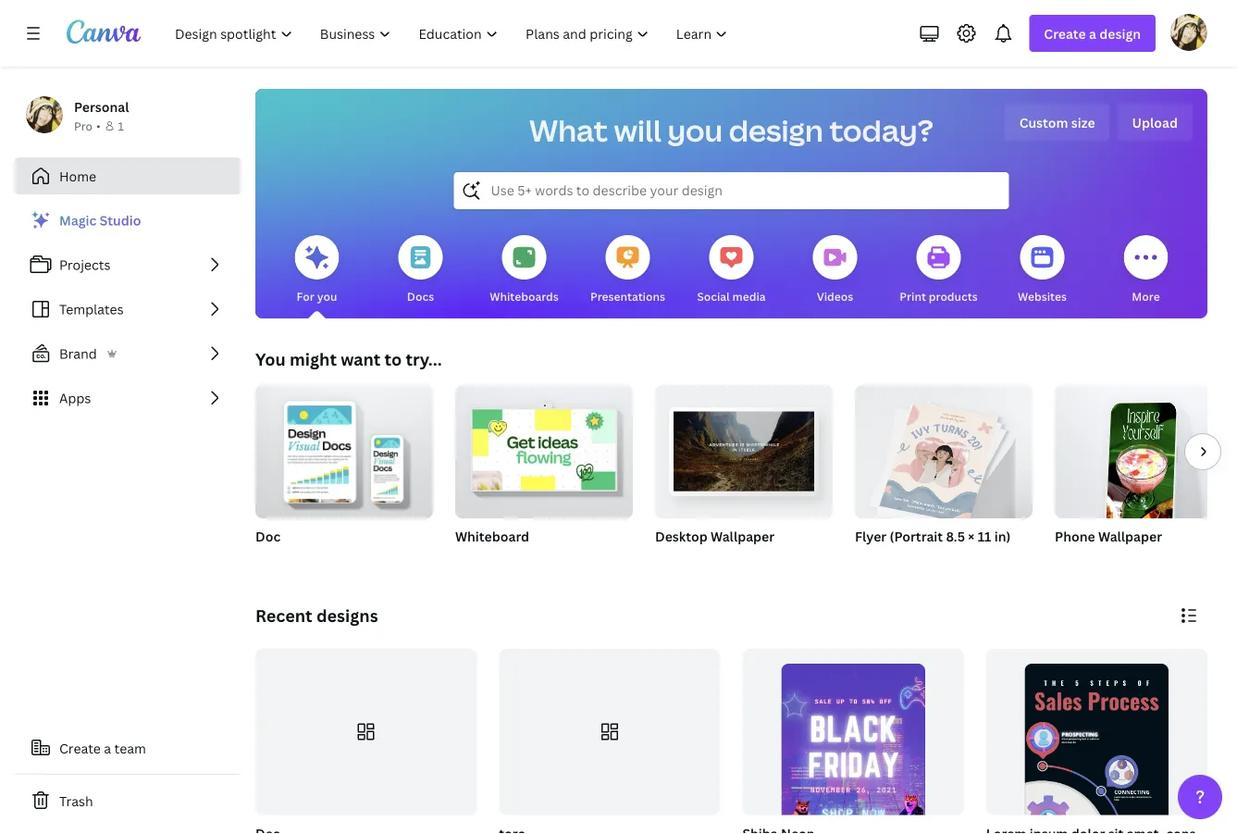 Task type: describe. For each thing, give the bounding box(es) containing it.
flyer
[[856, 527, 887, 545]]

videos
[[817, 288, 854, 304]]

doc group
[[256, 378, 433, 569]]

for you
[[297, 288, 337, 304]]

templates
[[59, 300, 124, 318]]

size
[[1072, 113, 1096, 131]]

social media button
[[698, 222, 766, 319]]

pro •
[[74, 118, 101, 133]]

apps link
[[15, 380, 241, 417]]

(portrait
[[890, 527, 944, 545]]

group for phone wallpaper
[[1056, 378, 1233, 529]]

upload button
[[1118, 104, 1194, 141]]

phone wallpaper group
[[1056, 378, 1233, 569]]

create for create a team
[[59, 739, 101, 757]]

0 vertical spatial you
[[668, 110, 723, 150]]

templates link
[[15, 291, 241, 328]]

8.5
[[947, 527, 966, 545]]

social
[[698, 288, 730, 304]]

design inside dropdown button
[[1100, 25, 1142, 42]]

flyer (portrait 8.5 × 11 in) group
[[856, 378, 1033, 569]]

products
[[929, 288, 978, 304]]

1
[[118, 118, 124, 133]]

wallpaper for desktop wallpaper
[[711, 527, 775, 545]]

projects
[[59, 256, 111, 274]]

for you button
[[295, 222, 339, 319]]

social media
[[698, 288, 766, 304]]

more
[[1133, 288, 1161, 304]]

in)
[[995, 527, 1012, 545]]

home link
[[15, 157, 241, 194]]

to
[[385, 348, 402, 370]]

presentations button
[[591, 222, 666, 319]]

try...
[[406, 348, 442, 370]]

custom
[[1020, 113, 1069, 131]]

recent designs
[[256, 604, 378, 627]]

top level navigation element
[[163, 15, 744, 52]]

more button
[[1125, 222, 1169, 319]]

videos button
[[813, 222, 858, 319]]

whiteboard
[[456, 527, 530, 545]]

websites button
[[1019, 222, 1068, 319]]

group for doc
[[256, 378, 433, 519]]

phone wallpaper
[[1056, 527, 1163, 545]]

studio
[[100, 212, 141, 229]]

group for flyer (portrait 8.5 × 11 in)
[[856, 378, 1033, 524]]

projects link
[[15, 246, 241, 283]]

recent
[[256, 604, 313, 627]]

print
[[900, 288, 927, 304]]

apps
[[59, 389, 91, 407]]

designs
[[317, 604, 378, 627]]

a for design
[[1090, 25, 1097, 42]]

flyer (portrait 8.5 × 11 in)
[[856, 527, 1012, 545]]

create a design button
[[1030, 15, 1157, 52]]

brand
[[59, 345, 97, 363]]

phone
[[1056, 527, 1096, 545]]

today?
[[830, 110, 934, 150]]

might
[[290, 348, 337, 370]]

magic studio link
[[15, 202, 241, 239]]

docs
[[407, 288, 434, 304]]

upload
[[1133, 113, 1179, 131]]

Search search field
[[491, 173, 973, 208]]



Task type: vqa. For each thing, say whether or not it's contained in the screenshot.
the with to the bottom
no



Task type: locate. For each thing, give the bounding box(es) containing it.
design
[[1100, 25, 1142, 42], [729, 110, 824, 150]]

0 vertical spatial design
[[1100, 25, 1142, 42]]

a for team
[[104, 739, 111, 757]]

a up 'size'
[[1090, 25, 1097, 42]]

0 horizontal spatial design
[[729, 110, 824, 150]]

create a team button
[[15, 730, 241, 767]]

team
[[114, 739, 146, 757]]

whiteboards
[[490, 288, 559, 304]]

docs button
[[399, 222, 443, 319]]

group for whiteboard
[[456, 378, 633, 519]]

1 vertical spatial create
[[59, 739, 101, 757]]

a
[[1090, 25, 1097, 42], [104, 739, 111, 757]]

0 vertical spatial a
[[1090, 25, 1097, 42]]

×
[[969, 527, 975, 545]]

None search field
[[454, 172, 1010, 209]]

whiteboard group
[[456, 378, 633, 569]]

create inside dropdown button
[[1045, 25, 1087, 42]]

you right for at the left
[[317, 288, 337, 304]]

group for desktop wallpaper
[[656, 378, 833, 519]]

pro
[[74, 118, 92, 133]]

want
[[341, 348, 381, 370]]

0 horizontal spatial you
[[317, 288, 337, 304]]

create inside button
[[59, 739, 101, 757]]

will
[[614, 110, 662, 150]]

desktop wallpaper
[[656, 527, 775, 545]]

create
[[1045, 25, 1087, 42], [59, 739, 101, 757]]

1 horizontal spatial you
[[668, 110, 723, 150]]

whiteboards button
[[490, 222, 559, 319]]

what
[[530, 110, 608, 150]]

a inside dropdown button
[[1090, 25, 1097, 42]]

what will you design today?
[[530, 110, 934, 150]]

create up custom size
[[1045, 25, 1087, 42]]

a inside button
[[104, 739, 111, 757]]

wallpaper right desktop
[[711, 527, 775, 545]]

5 group from the left
[[1056, 378, 1233, 529]]

1 group from the left
[[256, 378, 433, 519]]

1 horizontal spatial wallpaper
[[1099, 527, 1163, 545]]

wallpaper for phone wallpaper
[[1099, 527, 1163, 545]]

magic
[[59, 212, 97, 229]]

websites
[[1019, 288, 1068, 304]]

custom size button
[[1005, 104, 1111, 141]]

presentations
[[591, 288, 666, 304]]

a left team
[[104, 739, 111, 757]]

11
[[978, 527, 992, 545]]

3 group from the left
[[656, 378, 833, 519]]

create a design
[[1045, 25, 1142, 42]]

custom size
[[1020, 113, 1096, 131]]

stephanie aranda image
[[1171, 14, 1208, 51]]

1 horizontal spatial create
[[1045, 25, 1087, 42]]

0 horizontal spatial wallpaper
[[711, 527, 775, 545]]

list
[[15, 202, 241, 417]]

create a team
[[59, 739, 146, 757]]

you
[[668, 110, 723, 150], [317, 288, 337, 304]]

2 group from the left
[[456, 378, 633, 519]]

design up search search box
[[729, 110, 824, 150]]

brand link
[[15, 335, 241, 372]]

desktop wallpaper group
[[656, 378, 833, 569]]

print products
[[900, 288, 978, 304]]

you inside button
[[317, 288, 337, 304]]

1 vertical spatial you
[[317, 288, 337, 304]]

home
[[59, 167, 96, 185]]

trash link
[[15, 782, 241, 819]]

list containing magic studio
[[15, 202, 241, 417]]

group
[[256, 378, 433, 519], [456, 378, 633, 519], [656, 378, 833, 519], [856, 378, 1033, 524], [1056, 378, 1233, 529]]

1 horizontal spatial design
[[1100, 25, 1142, 42]]

wallpaper right phone
[[1099, 527, 1163, 545]]

4 group from the left
[[856, 378, 1033, 524]]

media
[[733, 288, 766, 304]]

trash
[[59, 792, 93, 810]]

1 wallpaper from the left
[[711, 527, 775, 545]]

magic studio
[[59, 212, 141, 229]]

0 horizontal spatial create
[[59, 739, 101, 757]]

0 vertical spatial create
[[1045, 25, 1087, 42]]

•
[[96, 118, 101, 133]]

1 vertical spatial design
[[729, 110, 824, 150]]

0 horizontal spatial a
[[104, 739, 111, 757]]

1 horizontal spatial a
[[1090, 25, 1097, 42]]

create left team
[[59, 739, 101, 757]]

1 vertical spatial a
[[104, 739, 111, 757]]

design left stephanie aranda image
[[1100, 25, 1142, 42]]

doc
[[256, 527, 281, 545]]

personal
[[74, 98, 129, 115]]

for
[[297, 288, 315, 304]]

2 wallpaper from the left
[[1099, 527, 1163, 545]]

desktop
[[656, 527, 708, 545]]

print products button
[[900, 222, 978, 319]]

create for create a design
[[1045, 25, 1087, 42]]

wallpaper
[[711, 527, 775, 545], [1099, 527, 1163, 545]]

you right will
[[668, 110, 723, 150]]

you might want to try...
[[256, 348, 442, 370]]

you
[[256, 348, 286, 370]]



